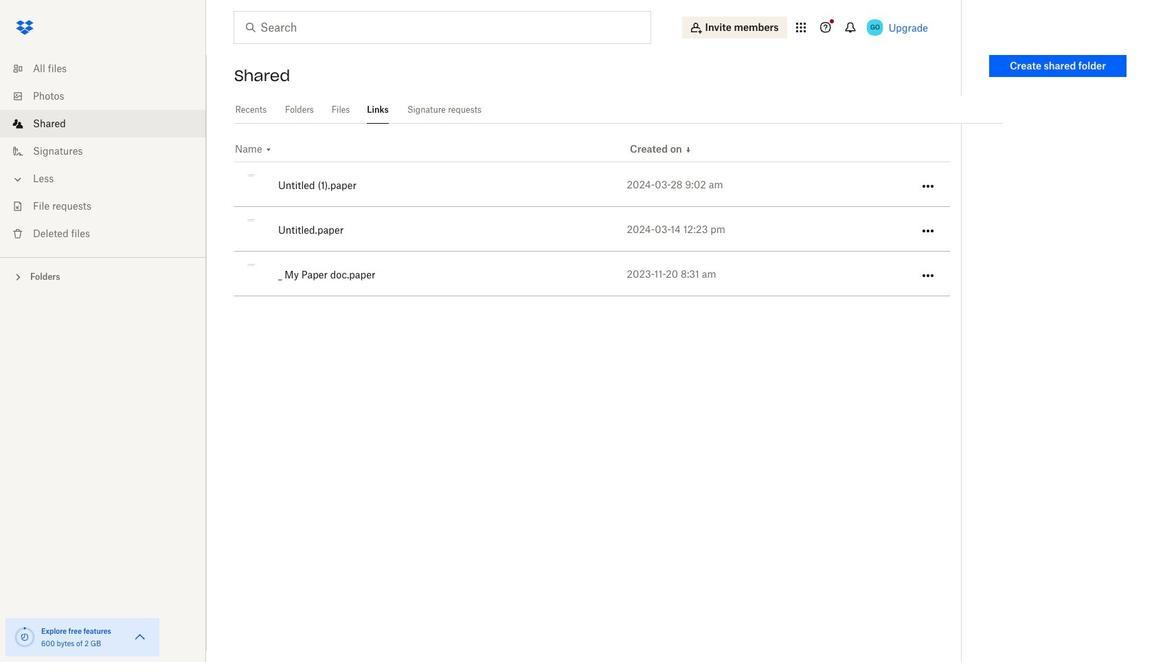 Task type: vqa. For each thing, say whether or not it's contained in the screenshot.
Name customers_template-NASuaO10VLl3.csv, Modified 3/15/2024 10:03 am, element
no



Task type: locate. For each thing, give the bounding box(es) containing it.
_ my paper doc.paper image
[[245, 264, 267, 286]]

Search in folder "Dropbox" text field
[[261, 19, 623, 36]]

untitled (1).paper image
[[245, 175, 267, 197]]

list
[[0, 47, 206, 257]]

template stateless image
[[264, 146, 273, 154]]

template stateless image
[[685, 146, 693, 154]]

tab list
[[234, 96, 1003, 124]]

list item
[[0, 110, 206, 137]]

quota usage image
[[14, 626, 36, 648]]



Task type: describe. For each thing, give the bounding box(es) containing it.
dropbox image
[[11, 14, 38, 41]]

quota usage progress bar
[[14, 626, 36, 648]]

more actions image
[[921, 178, 937, 194]]

less image
[[11, 173, 25, 186]]

untitled.paper image
[[245, 219, 267, 241]]



